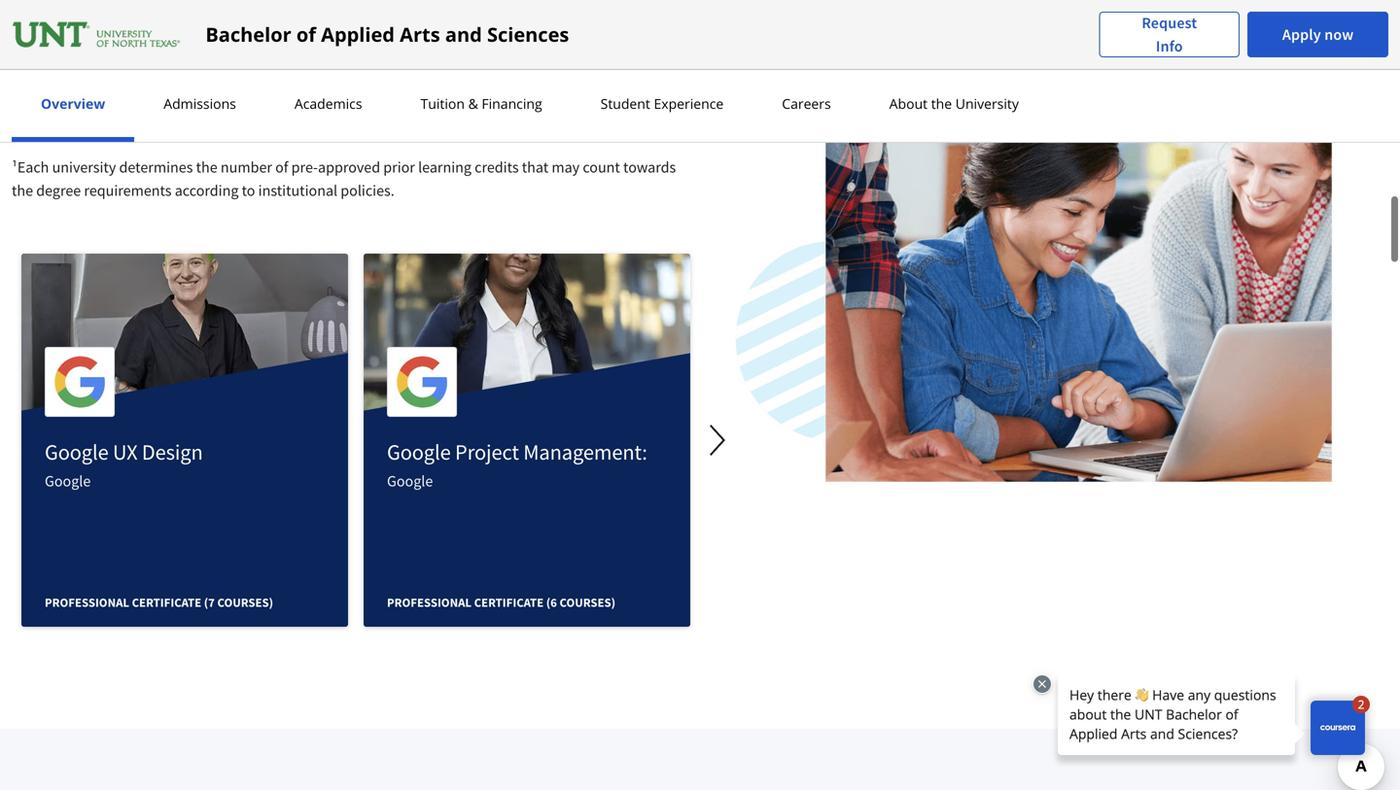 Task type: vqa. For each thing, say whether or not it's contained in the screenshot.
bottommost projects
no



Task type: locate. For each thing, give the bounding box(es) containing it.
1 horizontal spatial certificate
[[474, 595, 544, 611]]

1 card banner image from the left
[[21, 254, 348, 417]]

1 professional from the left
[[45, 595, 129, 611]]

2 horizontal spatial you
[[439, 64, 463, 84]]

degree inside ¹each university determines the number of pre-approved prior learning credits that may count towards the degree requirements according to institutional policies.
[[36, 181, 81, 200]]

complete
[[79, 64, 140, 84]]

card banner image for management:
[[364, 254, 690, 417]]

1 vertical spatial degree
[[36, 181, 81, 200]]

you right "if"
[[439, 64, 463, 84]]

tuition & financing link
[[415, 94, 548, 113]]

you left can
[[251, 64, 275, 84]]

0 vertical spatial degree
[[12, 88, 56, 107]]

management:
[[523, 439, 647, 466]]

courses) right the (6
[[560, 595, 616, 611]]

professional
[[45, 595, 129, 611], [387, 595, 472, 611]]

you
[[52, 64, 76, 84], [251, 64, 275, 84], [439, 64, 463, 84]]

certificate for design
[[132, 595, 201, 611]]

0 vertical spatial of
[[296, 21, 316, 48]]

credits
[[475, 158, 519, 177]]

card banner image
[[21, 254, 348, 417], [364, 254, 690, 417]]

0 vertical spatial and
[[445, 21, 482, 48]]

the right in
[[637, 64, 658, 84]]

and left enroll at the left top
[[553, 64, 578, 84]]

google ux design google
[[45, 439, 203, 491]]

0 horizontal spatial certificate
[[132, 595, 201, 611]]

degree down university
[[36, 181, 81, 200]]

of
[[296, 21, 316, 48], [275, 158, 288, 177]]

towards
[[623, 158, 676, 177]]

of left pre-
[[275, 158, 288, 177]]

arts
[[400, 21, 440, 48]]

apply now
[[1282, 25, 1354, 44]]

stackable specialization tabs tab list
[[12, 0, 688, 38]]

0 horizontal spatial card banner image
[[21, 254, 348, 417]]

2 professional from the left
[[387, 595, 472, 611]]

ux
[[113, 439, 138, 466]]

1 vertical spatial and
[[553, 64, 578, 84]]

next slide image
[[694, 417, 741, 464]]

2 card banner image from the left
[[364, 254, 690, 417]]

1 horizontal spatial and
[[553, 64, 578, 84]]

0 horizontal spatial partner logo image
[[53, 356, 106, 408]]

tuition & financing
[[421, 94, 542, 113]]

1 horizontal spatial you
[[251, 64, 275, 84]]

approved
[[318, 158, 380, 177]]

courses) right (7 on the left of the page
[[217, 595, 273, 611]]

professional certificate (7 courses)
[[45, 595, 273, 611]]

student
[[601, 94, 650, 113]]

careers
[[782, 94, 831, 113]]

you up overview link
[[52, 64, 76, 84]]

bachelor of applied arts and sciences
[[205, 21, 569, 48]]

2 partner logo image from the left
[[396, 356, 448, 408]]

2 courses) from the left
[[560, 595, 616, 611]]

1 horizontal spatial courses)
[[560, 595, 616, 611]]

project
[[455, 439, 519, 466]]

0 horizontal spatial professional
[[45, 595, 129, 611]]

1 horizontal spatial of
[[296, 21, 316, 48]]

request
[[1142, 13, 1197, 33]]

student experience
[[601, 94, 724, 113]]

certificate left the (6
[[474, 595, 544, 611]]

when you complete these programs, you can earn college credit if you are admitted and enroll in the degree program.¹
[[12, 64, 658, 107]]

admitted
[[490, 64, 549, 84]]

1 partner logo image from the left
[[53, 356, 106, 408]]

card banner image for design
[[21, 254, 348, 417]]

and
[[445, 21, 482, 48], [553, 64, 578, 84]]

professional certificate (6 courses)
[[387, 595, 616, 611]]

1 certificate from the left
[[132, 595, 201, 611]]

of up earn
[[296, 21, 316, 48]]

1 horizontal spatial professional
[[387, 595, 472, 611]]

learning
[[418, 158, 472, 177]]

certificate
[[132, 595, 201, 611], [474, 595, 544, 611]]

requirements
[[84, 181, 172, 200]]

1 courses) from the left
[[217, 595, 273, 611]]

tuition
[[421, 94, 465, 113]]

according
[[175, 181, 239, 200]]

google
[[45, 439, 109, 466], [387, 439, 451, 466], [45, 472, 91, 491], [387, 472, 433, 491]]

0 horizontal spatial courses)
[[217, 595, 273, 611]]

financing
[[482, 94, 542, 113]]

experience
[[654, 94, 724, 113]]

courses)
[[217, 595, 273, 611], [560, 595, 616, 611]]

certificate left (7 on the left of the page
[[132, 595, 201, 611]]

the right about
[[931, 94, 952, 113]]

0 horizontal spatial you
[[52, 64, 76, 84]]

0 horizontal spatial of
[[275, 158, 288, 177]]

professional for ux
[[45, 595, 129, 611]]

university
[[52, 158, 116, 177]]

partner logo image
[[53, 356, 106, 408], [396, 356, 448, 408]]

apply
[[1282, 25, 1321, 44]]

1 horizontal spatial partner logo image
[[396, 356, 448, 408]]

degree down 'when'
[[12, 88, 56, 107]]

when
[[12, 64, 49, 84]]

1 vertical spatial of
[[275, 158, 288, 177]]

1 horizontal spatial card banner image
[[364, 254, 690, 417]]

admissions
[[164, 94, 236, 113]]

and up are on the top left of page
[[445, 21, 482, 48]]

degree
[[12, 88, 56, 107], [36, 181, 81, 200]]

the
[[637, 64, 658, 84], [931, 94, 952, 113], [196, 158, 218, 177], [12, 181, 33, 200]]

2 you from the left
[[251, 64, 275, 84]]

if
[[427, 64, 436, 84]]

count
[[583, 158, 620, 177]]

2 certificate from the left
[[474, 595, 544, 611]]

admissions link
[[158, 94, 242, 113]]

now
[[1325, 25, 1354, 44]]

credit
[[386, 64, 424, 84]]

(7
[[204, 595, 215, 611]]



Task type: describe. For each thing, give the bounding box(es) containing it.
courses) for google ux design
[[217, 595, 273, 611]]

enroll
[[581, 64, 618, 84]]

overview link
[[35, 94, 111, 113]]

certificate for management:
[[474, 595, 544, 611]]

and inside when you complete these programs, you can earn college credit if you are admitted and enroll in the degree program.¹
[[553, 64, 578, 84]]

design
[[142, 439, 203, 466]]

request info
[[1142, 13, 1197, 56]]

the down ¹each in the top left of the page
[[12, 181, 33, 200]]

of inside ¹each university determines the number of pre-approved prior learning credits that may count towards the degree requirements according to institutional policies.
[[275, 158, 288, 177]]

3 you from the left
[[439, 64, 463, 84]]

institutional
[[258, 181, 338, 200]]

careers link
[[776, 94, 837, 113]]

determines
[[119, 158, 193, 177]]

partner logo image for project
[[396, 356, 448, 408]]

&
[[468, 94, 478, 113]]

in
[[622, 64, 634, 84]]

programs,
[[182, 64, 248, 84]]

may
[[552, 158, 580, 177]]

¹each
[[12, 158, 49, 177]]

university
[[956, 94, 1019, 113]]

pre-
[[291, 158, 318, 177]]

courses) for google project management:
[[560, 595, 616, 611]]

academics
[[294, 94, 362, 113]]

the up according
[[196, 158, 218, 177]]

number
[[221, 158, 272, 177]]

academics link
[[289, 94, 368, 113]]

0 horizontal spatial and
[[445, 21, 482, 48]]

sciences
[[487, 21, 569, 48]]

partner logo image for ux
[[53, 356, 106, 408]]

about the university
[[889, 94, 1019, 113]]

degree inside when you complete these programs, you can earn college credit if you are admitted and enroll in the degree program.¹
[[12, 88, 56, 107]]

stackability banner image
[[735, 0, 1389, 484]]

these
[[143, 64, 179, 84]]

about the university link
[[884, 94, 1025, 113]]

to
[[242, 181, 255, 200]]

earn
[[305, 64, 334, 84]]

professional for project
[[387, 595, 472, 611]]

student experience link
[[595, 94, 730, 113]]

can
[[278, 64, 302, 84]]

are
[[466, 64, 487, 84]]

bachelor
[[205, 21, 291, 48]]

college
[[337, 64, 383, 84]]

applied
[[321, 21, 395, 48]]

info
[[1156, 36, 1183, 56]]

program.¹
[[59, 88, 125, 107]]

1 you from the left
[[52, 64, 76, 84]]

request info button
[[1099, 11, 1240, 58]]

(6
[[546, 595, 557, 611]]

university of north texas image
[[12, 19, 182, 50]]

apply now button
[[1248, 12, 1389, 57]]

that
[[522, 158, 549, 177]]

policies.
[[341, 181, 395, 200]]

google project management: google
[[387, 439, 647, 491]]

about
[[889, 94, 928, 113]]

overview
[[41, 94, 105, 113]]

the inside when you complete these programs, you can earn college credit if you are admitted and enroll in the degree program.¹
[[637, 64, 658, 84]]

¹each university determines the number of pre-approved prior learning credits that may count towards the degree requirements according to institutional policies.
[[12, 158, 676, 200]]

prior
[[383, 158, 415, 177]]



